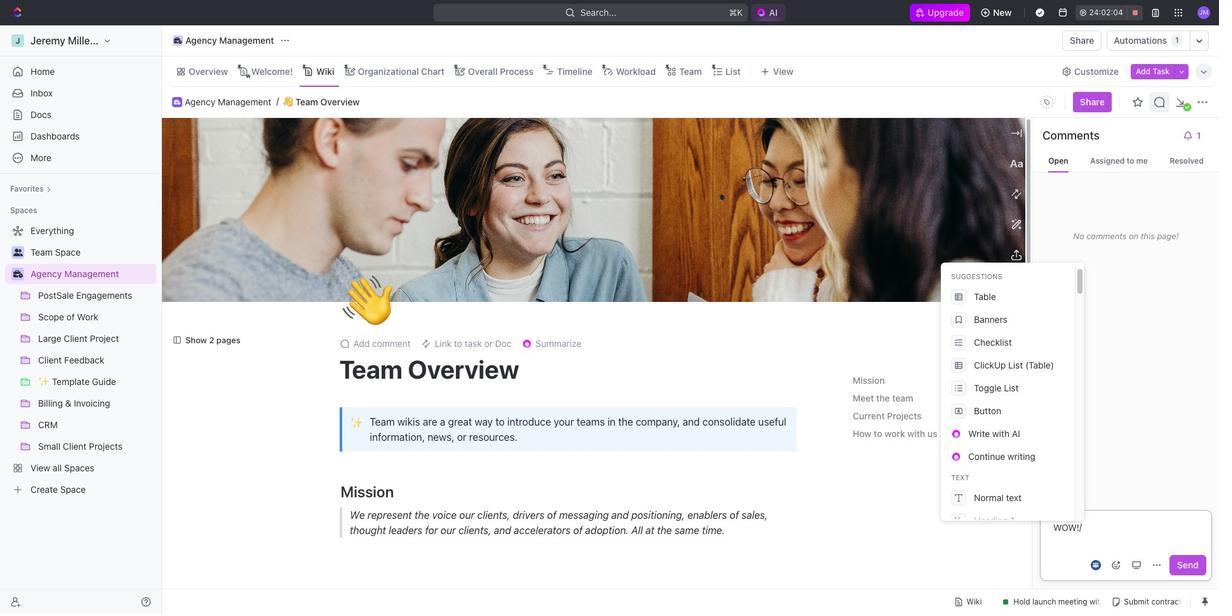 Task type: describe. For each thing, give the bounding box(es) containing it.
1 vertical spatial clients,
[[458, 526, 491, 537]]

send
[[1178, 560, 1199, 571]]

your
[[554, 417, 574, 428]]

business time image
[[174, 37, 182, 44]]

0 vertical spatial agency management link
[[170, 33, 277, 48]]

team for team overview
[[340, 355, 403, 385]]

add task button
[[1131, 64, 1175, 79]]

open
[[1049, 156, 1069, 166]]

workload
[[616, 66, 656, 77]]

wiki link
[[314, 63, 335, 80]]

0 vertical spatial meet the team
[[853, 393, 914, 404]]

writing
[[1008, 452, 1036, 462]]

0 horizontal spatial team
[[405, 588, 440, 606]]

adoption.
[[585, 526, 629, 537]]

how
[[853, 429, 872, 440]]

assigned to me
[[1091, 156, 1148, 166]]

pages
[[217, 335, 241, 346]]

heading
[[974, 516, 1009, 527]]

1 vertical spatial meet the team
[[341, 588, 440, 606]]

to inside team wikis are a great way to introduce your teams in the company, and consolidate useful information, news, or resources.
[[496, 417, 505, 428]]

continue
[[969, 452, 1006, 462]]

or
[[457, 432, 467, 444]]

1 horizontal spatial of
[[573, 526, 583, 537]]

agency management for "agency management" link for the topmost business time image
[[185, 96, 271, 107]]

agency management tree
[[5, 221, 156, 501]]

add for add task
[[1137, 66, 1151, 76]]

time.
[[702, 526, 725, 537]]

in
[[608, 417, 616, 428]]

all
[[631, 526, 643, 537]]

us
[[928, 429, 938, 440]]

represent
[[367, 510, 412, 522]]

favorites button
[[5, 182, 56, 197]]

voice
[[432, 510, 457, 522]]

1 vertical spatial and
[[611, 510, 629, 522]]

accelerators
[[514, 526, 571, 537]]

overall process link
[[466, 63, 534, 80]]

team right 👋
[[296, 96, 318, 107]]

comment
[[372, 339, 411, 350]]

dashboards link
[[5, 126, 156, 147]]

we
[[350, 510, 365, 522]]

organizational
[[358, 66, 419, 77]]

checklist
[[974, 337, 1012, 348]]

👋
[[284, 97, 294, 107]]

/
[[1080, 522, 1083, 533]]

management for business time image in the agency management tree
[[64, 269, 119, 280]]

wow!
[[1054, 523, 1080, 534]]

suggestions
[[952, 273, 1003, 281]]

assigned
[[1091, 156, 1125, 166]]

the inside team wikis are a great way to introduce your teams in the company, and consolidate useful information, news, or resources.
[[619, 417, 633, 428]]

home link
[[5, 62, 156, 82]]

add task
[[1137, 66, 1170, 76]]

customize
[[1075, 66, 1119, 77]]

search...
[[581, 7, 617, 18]]

toggle list
[[974, 383, 1019, 394]]

⌘k
[[730, 7, 743, 18]]

send button
[[1170, 556, 1207, 576]]

this
[[1141, 231, 1155, 241]]

show
[[185, 335, 207, 346]]

task
[[1153, 66, 1170, 76]]

automations
[[1115, 35, 1168, 46]]

24:02:04
[[1090, 8, 1124, 17]]

banners
[[974, 314, 1008, 325]]

0 vertical spatial agency management
[[185, 35, 274, 46]]

table
[[974, 292, 996, 302]]

current
[[853, 411, 885, 422]]

0 vertical spatial agency
[[185, 35, 217, 46]]

projects
[[888, 411, 922, 422]]

clickup list (table)
[[974, 360, 1054, 371]]

favorites
[[10, 184, 44, 194]]

spaces
[[10, 206, 37, 215]]

timeline
[[557, 66, 593, 77]]

add for add comment
[[354, 339, 370, 350]]

upgrade
[[928, 7, 964, 18]]

agency management link for business time image in the agency management tree
[[30, 264, 154, 285]]

wiki
[[316, 66, 335, 77]]

1 horizontal spatial overview
[[321, 96, 360, 107]]

2 horizontal spatial of
[[730, 510, 739, 522]]

0 vertical spatial team
[[893, 393, 914, 404]]

heading 1
[[974, 516, 1015, 527]]

0 vertical spatial clients,
[[477, 510, 510, 522]]

upgrade link
[[910, 4, 971, 22]]

share inside button
[[1070, 35, 1095, 46]]

(table)
[[1026, 360, 1054, 371]]

leaders
[[389, 526, 422, 537]]

1 horizontal spatial mission
[[853, 376, 885, 386]]

news,
[[428, 432, 455, 444]]

write with ai
[[969, 429, 1021, 440]]

wikis
[[398, 417, 420, 428]]

team for team
[[680, 66, 702, 77]]

current projects
[[853, 411, 922, 422]]

team wikis are a great way to introduce your teams in the company, and consolidate useful information, news, or resources.
[[370, 417, 789, 444]]

normal
[[974, 493, 1004, 504]]

sidebar navigation
[[0, 25, 162, 615]]

1 vertical spatial share
[[1081, 97, 1105, 107]]

drivers
[[513, 510, 544, 522]]

new button
[[976, 3, 1020, 23]]

ai
[[1012, 429, 1021, 440]]

clickup
[[974, 360, 1006, 371]]

great
[[448, 417, 472, 428]]

same
[[675, 526, 699, 537]]

1 horizontal spatial 1
[[1176, 36, 1180, 45]]

show 2 pages
[[185, 335, 241, 346]]

agency management link for the topmost business time image
[[185, 96, 271, 108]]

share button
[[1063, 30, 1102, 51]]

comments
[[1043, 129, 1100, 142]]

workload link
[[614, 63, 656, 80]]



Task type: vqa. For each thing, say whether or not it's contained in the screenshot.
Google Sheets
no



Task type: locate. For each thing, give the bounding box(es) containing it.
0 vertical spatial overview
[[189, 66, 228, 77]]

how to work with us
[[853, 429, 938, 440]]

1 vertical spatial meet
[[341, 588, 376, 606]]

of left sales,
[[730, 510, 739, 522]]

0 vertical spatial to
[[1127, 156, 1135, 166]]

home
[[30, 66, 55, 77]]

0 horizontal spatial 1
[[1011, 516, 1015, 527]]

business time image inside agency management tree
[[13, 271, 23, 278]]

0 horizontal spatial with
[[908, 429, 926, 440]]

1 vertical spatial overview
[[321, 96, 360, 107]]

1 vertical spatial agency management link
[[185, 96, 271, 108]]

our right voice
[[459, 510, 475, 522]]

add comment
[[354, 339, 411, 350]]

2 horizontal spatial overview
[[408, 355, 519, 385]]

0 vertical spatial meet
[[853, 393, 874, 404]]

0 horizontal spatial business time image
[[13, 271, 23, 278]]

2 horizontal spatial and
[[683, 417, 700, 428]]

1 vertical spatial management
[[218, 96, 271, 107]]

1 vertical spatial agency
[[185, 96, 216, 107]]

consolidate
[[703, 417, 756, 428]]

to right how
[[874, 429, 883, 440]]

team down add comment
[[340, 355, 403, 385]]

1
[[1176, 36, 1180, 45], [1011, 516, 1015, 527]]

information,
[[370, 432, 425, 444]]

1 right automations at the right top of page
[[1176, 36, 1180, 45]]

and inside team wikis are a great way to introduce your teams in the company, and consolidate useful information, news, or resources.
[[683, 417, 700, 428]]

1 vertical spatial list
[[1009, 360, 1024, 371]]

text
[[952, 474, 970, 482]]

button
[[974, 406, 1002, 417]]

1 horizontal spatial and
[[611, 510, 629, 522]]

overview inside overview link
[[189, 66, 228, 77]]

mission up 'we'
[[341, 484, 394, 501]]

1 vertical spatial mission
[[341, 484, 394, 501]]

organizational chart link
[[355, 63, 445, 80]]

to for how
[[874, 429, 883, 440]]

0 horizontal spatial to
[[496, 417, 505, 428]]

1 horizontal spatial business time image
[[174, 100, 180, 105]]

team left list link
[[680, 66, 702, 77]]

share down 'customize' button
[[1081, 97, 1105, 107]]

timeline link
[[555, 63, 593, 80]]

list link
[[723, 63, 741, 80]]

2 vertical spatial to
[[874, 429, 883, 440]]

2 vertical spatial overview
[[408, 355, 519, 385]]

of down "messaging"
[[573, 526, 583, 537]]

2 vertical spatial list
[[1005, 383, 1019, 394]]

team up information, in the bottom left of the page
[[370, 417, 395, 428]]

with left us on the bottom
[[908, 429, 926, 440]]

1 horizontal spatial meet
[[853, 393, 874, 404]]

2 vertical spatial management
[[64, 269, 119, 280]]

1 horizontal spatial to
[[874, 429, 883, 440]]

1 vertical spatial business time image
[[13, 271, 23, 278]]

introduce
[[508, 417, 551, 428]]

our down voice
[[440, 526, 456, 537]]

0 vertical spatial list
[[726, 66, 741, 77]]

team for team wikis are a great way to introduce your teams in the company, and consolidate useful information, news, or resources.
[[370, 417, 395, 428]]

team overview
[[340, 355, 519, 385]]

team link
[[677, 63, 702, 80]]

team
[[893, 393, 914, 404], [405, 588, 440, 606]]

0 vertical spatial 1
[[1176, 36, 1180, 45]]

1 horizontal spatial with
[[993, 429, 1010, 440]]

wow! /
[[1054, 522, 1083, 534]]

thought
[[350, 526, 386, 537]]

0 vertical spatial management
[[219, 35, 274, 46]]

list left (table)
[[1009, 360, 1024, 371]]

page!
[[1158, 231, 1179, 241]]

to left me
[[1127, 156, 1135, 166]]

me
[[1137, 156, 1148, 166]]

we represent the voice our clients, drivers of messaging and positioning, enablers of sales, thought leaders for our clients, and accelerators of adoption. all at the same time.
[[350, 510, 771, 537]]

text
[[1007, 493, 1022, 504]]

overview left welcome! link
[[189, 66, 228, 77]]

list right team link
[[726, 66, 741, 77]]

0 horizontal spatial add
[[354, 339, 370, 350]]

agency for the topmost business time image
[[185, 96, 216, 107]]

team inside team wikis are a great way to introduce your teams in the company, and consolidate useful information, news, or resources.
[[370, 417, 395, 428]]

2 with from the left
[[908, 429, 926, 440]]

management for the topmost business time image
[[218, 96, 271, 107]]

agency management link inside agency management tree
[[30, 264, 154, 285]]

👋 team overview
[[284, 96, 360, 107]]

and up adoption.
[[611, 510, 629, 522]]

a
[[440, 417, 446, 428]]

clients, right for on the left
[[458, 526, 491, 537]]

1 vertical spatial team
[[405, 588, 440, 606]]

work
[[885, 429, 906, 440]]

inbox
[[30, 88, 53, 98]]

management inside tree
[[64, 269, 119, 280]]

✨
[[350, 416, 363, 429]]

2 horizontal spatial to
[[1127, 156, 1135, 166]]

add inside button
[[1137, 66, 1151, 76]]

add left "task"
[[1137, 66, 1151, 76]]

resources.
[[469, 432, 518, 444]]

0 horizontal spatial our
[[440, 526, 456, 537]]

customize button
[[1058, 63, 1123, 80]]

2
[[209, 335, 214, 346]]

company,
[[636, 417, 680, 428]]

of
[[547, 510, 556, 522], [730, 510, 739, 522], [573, 526, 583, 537]]

list
[[726, 66, 741, 77], [1009, 360, 1024, 371], [1005, 383, 1019, 394]]

list down clickup list (table)
[[1005, 383, 1019, 394]]

0 vertical spatial mission
[[853, 376, 885, 386]]

0 horizontal spatial overview
[[189, 66, 228, 77]]

0 vertical spatial add
[[1137, 66, 1151, 76]]

inbox link
[[5, 83, 156, 104]]

and right "company,"
[[683, 417, 700, 428]]

of up accelerators
[[547, 510, 556, 522]]

sales,
[[742, 510, 768, 522]]

way
[[475, 417, 493, 428]]

new
[[994, 7, 1012, 18]]

organizational chart
[[358, 66, 445, 77]]

business time image
[[174, 100, 180, 105], [13, 271, 23, 278]]

normal text
[[974, 493, 1022, 504]]

dashboards
[[30, 131, 80, 142]]

mission
[[853, 376, 885, 386], [341, 484, 394, 501]]

0 horizontal spatial and
[[494, 526, 511, 537]]

at
[[645, 526, 654, 537]]

2 vertical spatial agency management link
[[30, 264, 154, 285]]

management
[[219, 35, 274, 46], [218, 96, 271, 107], [64, 269, 119, 280]]

0 vertical spatial share
[[1070, 35, 1095, 46]]

overall process
[[468, 66, 534, 77]]

0 vertical spatial business time image
[[174, 100, 180, 105]]

comments
[[1087, 231, 1127, 241]]

chart
[[421, 66, 445, 77]]

clients, left "drivers"
[[477, 510, 510, 522]]

add left comment
[[354, 339, 370, 350]]

our
[[459, 510, 475, 522], [440, 526, 456, 537]]

1 vertical spatial add
[[354, 339, 370, 350]]

agency management inside tree
[[30, 269, 119, 280]]

0 vertical spatial and
[[683, 417, 700, 428]]

agency inside agency management tree
[[30, 269, 62, 280]]

meet
[[853, 393, 874, 404], [341, 588, 376, 606]]

on
[[1129, 231, 1139, 241]]

1 horizontal spatial team
[[893, 393, 914, 404]]

teams
[[577, 417, 605, 428]]

0 horizontal spatial meet the team
[[341, 588, 440, 606]]

1 vertical spatial 1
[[1011, 516, 1015, 527]]

messaging
[[559, 510, 609, 522]]

1 horizontal spatial add
[[1137, 66, 1151, 76]]

meet the team
[[853, 393, 914, 404], [341, 588, 440, 606]]

0 vertical spatial our
[[459, 510, 475, 522]]

0 horizontal spatial mission
[[341, 484, 394, 501]]

continue writing
[[969, 452, 1036, 462]]

overview down wiki
[[321, 96, 360, 107]]

0 horizontal spatial meet
[[341, 588, 376, 606]]

to right the way
[[496, 417, 505, 428]]

1 with from the left
[[993, 429, 1010, 440]]

mission up current
[[853, 376, 885, 386]]

share up 'customize' button
[[1070, 35, 1095, 46]]

no
[[1074, 231, 1085, 241]]

2 vertical spatial agency management
[[30, 269, 119, 280]]

1 vertical spatial to
[[496, 417, 505, 428]]

overview up great
[[408, 355, 519, 385]]

with left ai
[[993, 429, 1010, 440]]

agency for business time image in the agency management tree
[[30, 269, 62, 280]]

2 vertical spatial agency
[[30, 269, 62, 280]]

1 vertical spatial our
[[440, 526, 456, 537]]

enablers
[[688, 510, 727, 522]]

2 vertical spatial and
[[494, 526, 511, 537]]

0 horizontal spatial of
[[547, 510, 556, 522]]

1 vertical spatial agency management
[[185, 96, 271, 107]]

write
[[969, 429, 990, 440]]

docs link
[[5, 105, 156, 125]]

team
[[680, 66, 702, 77], [296, 96, 318, 107], [340, 355, 403, 385], [370, 417, 395, 428]]

agency management link
[[170, 33, 277, 48], [185, 96, 271, 108], [30, 264, 154, 285]]

1 horizontal spatial our
[[459, 510, 475, 522]]

agency management
[[185, 35, 274, 46], [185, 96, 271, 107], [30, 269, 119, 280]]

agency management for "agency management" link within agency management tree
[[30, 269, 119, 280]]

1 horizontal spatial meet the team
[[853, 393, 914, 404]]

to for assigned
[[1127, 156, 1135, 166]]

1 right heading
[[1011, 516, 1015, 527]]

list for clickup list (table)
[[1009, 360, 1024, 371]]

and left accelerators
[[494, 526, 511, 537]]

are
[[423, 417, 438, 428]]

overall
[[468, 66, 498, 77]]

agency
[[185, 35, 217, 46], [185, 96, 216, 107], [30, 269, 62, 280]]

list for toggle list
[[1005, 383, 1019, 394]]

docs
[[30, 109, 51, 120]]



